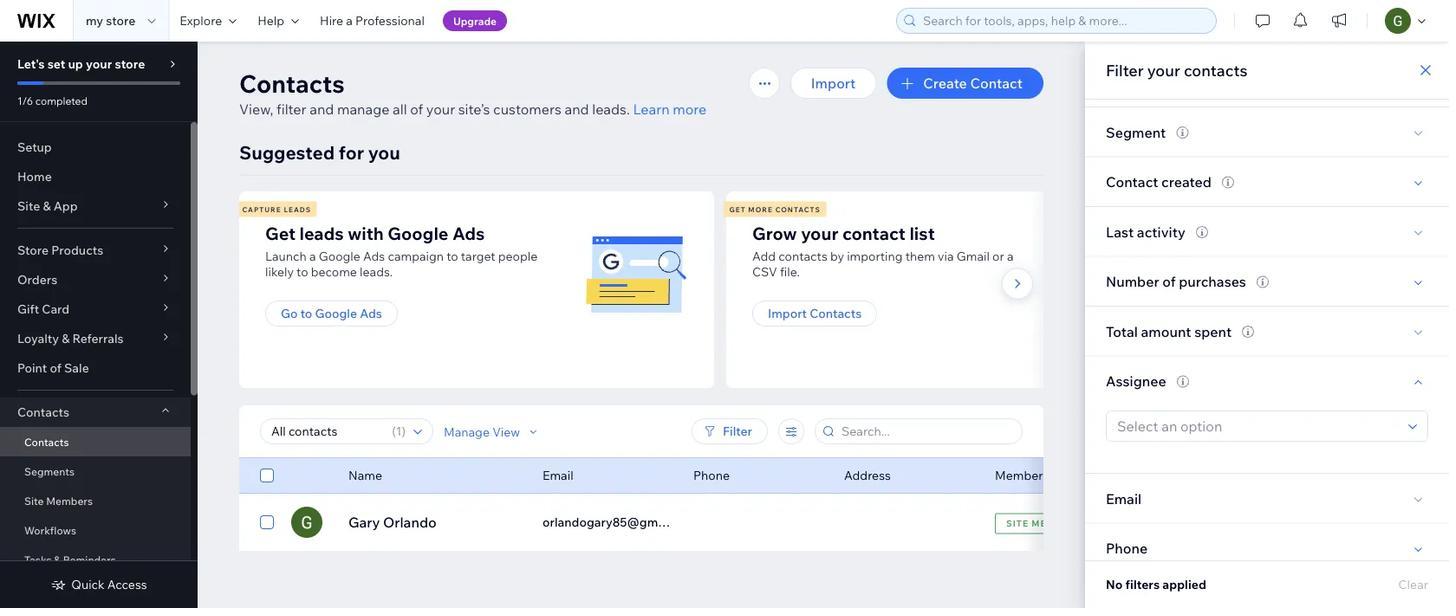 Task type: describe. For each thing, give the bounding box(es) containing it.
filter your contacts
[[1106, 60, 1248, 80]]

access
[[107, 577, 147, 592]]

workflows link
[[0, 516, 191, 545]]

up
[[68, 56, 83, 72]]

0 vertical spatial google
[[388, 222, 449, 244]]

home link
[[0, 162, 191, 192]]

tasks & reminders
[[24, 553, 116, 566]]

0 horizontal spatial email
[[543, 468, 573, 483]]

contacts inside grow your contact list add contacts by importing them via gmail or a csv file.
[[779, 249, 828, 264]]

home
[[17, 169, 52, 184]]

status
[[1046, 468, 1081, 483]]

capture
[[242, 205, 281, 214]]

contacts link
[[0, 427, 191, 457]]

your inside contacts view, filter and manage all of your site's customers and leads. learn more
[[426, 101, 455, 118]]

contact
[[842, 222, 906, 244]]

contacts button
[[0, 398, 191, 427]]

learn more button
[[633, 99, 707, 120]]

professional
[[355, 13, 425, 28]]

grow
[[752, 222, 797, 244]]

no
[[1106, 577, 1123, 592]]

number
[[1106, 273, 1159, 290]]

1 vertical spatial google
[[319, 249, 360, 264]]

capture leads
[[242, 205, 311, 214]]

import for import
[[811, 75, 856, 92]]

segment
[[1106, 123, 1166, 141]]

manage view button
[[444, 424, 541, 440]]

tasks
[[24, 553, 51, 566]]

store products
[[17, 243, 103, 258]]

more
[[748, 205, 773, 214]]

import contacts
[[768, 306, 862, 321]]

( 1 )
[[392, 424, 406, 439]]

target
[[461, 249, 495, 264]]

0 vertical spatial ads
[[452, 222, 485, 244]]

gmail
[[957, 249, 990, 264]]

help
[[258, 13, 284, 28]]

of inside contacts view, filter and manage all of your site's customers and leads. learn more
[[410, 101, 423, 118]]

sale
[[64, 361, 89, 376]]

referrals
[[72, 331, 124, 346]]

import button
[[790, 68, 876, 99]]

1 horizontal spatial contacts
[[1184, 60, 1248, 80]]

products
[[51, 243, 103, 258]]

you
[[368, 141, 400, 164]]

1 horizontal spatial a
[[346, 13, 353, 28]]

Search for tools, apps, help & more... field
[[918, 9, 1211, 33]]

view
[[492, 424, 520, 439]]

amount
[[1141, 323, 1191, 340]]

all
[[393, 101, 407, 118]]

your up segment
[[1147, 60, 1180, 80]]

completed
[[35, 94, 88, 107]]

contacts view, filter and manage all of your site's customers and leads. learn more
[[239, 68, 707, 118]]

1 vertical spatial phone
[[1106, 540, 1148, 557]]

add
[[752, 249, 776, 264]]

name
[[348, 468, 382, 483]]

them
[[905, 249, 935, 264]]

& for site
[[43, 198, 51, 214]]

of for number of purchases
[[1162, 273, 1176, 290]]

filter for filter
[[723, 424, 752, 439]]

create contact
[[923, 75, 1023, 92]]

2 and from the left
[[565, 101, 589, 118]]

point
[[17, 361, 47, 376]]

or
[[992, 249, 1004, 264]]

create contact button
[[887, 68, 1044, 99]]

segments
[[24, 465, 75, 478]]

site & app
[[17, 198, 78, 214]]

leads
[[299, 222, 344, 244]]

your inside sidebar element
[[86, 56, 112, 72]]

workflows
[[24, 524, 76, 537]]

get
[[265, 222, 296, 244]]

google inside button
[[315, 306, 357, 321]]

last
[[1106, 223, 1134, 240]]

gift card
[[17, 302, 70, 317]]

card
[[42, 302, 70, 317]]

site members link
[[0, 486, 191, 516]]

a inside get leads with google ads launch a google ads campaign to target people likely to become leads.
[[309, 249, 316, 264]]

applied
[[1163, 577, 1206, 592]]

1
[[396, 424, 402, 439]]

orders button
[[0, 265, 191, 295]]

1 vertical spatial contact
[[1106, 173, 1158, 190]]

to inside go to google ads button
[[300, 306, 312, 321]]

contacts inside 'link'
[[24, 436, 69, 449]]

reminders
[[63, 553, 116, 566]]

1 vertical spatial member
[[1032, 518, 1075, 529]]

assignee
[[1106, 372, 1166, 390]]

last activity
[[1106, 223, 1186, 240]]

no filters applied
[[1106, 577, 1206, 592]]

orders
[[17, 272, 57, 287]]

loyalty & referrals
[[17, 331, 124, 346]]

my
[[86, 13, 103, 28]]

customers
[[493, 101, 561, 118]]

site's
[[458, 101, 490, 118]]

contacts inside popup button
[[17, 405, 69, 420]]



Task type: vqa. For each thing, say whether or not it's contained in the screenshot.
(
yes



Task type: locate. For each thing, give the bounding box(es) containing it.
to
[[447, 249, 458, 264], [297, 264, 308, 280], [300, 306, 312, 321]]

your up by at the top right
[[801, 222, 838, 244]]

1 horizontal spatial of
[[410, 101, 423, 118]]

filter for filter your contacts
[[1106, 60, 1144, 80]]

0 horizontal spatial phone
[[693, 468, 730, 483]]

quick access
[[71, 577, 147, 592]]

0 vertical spatial filter
[[1106, 60, 1144, 80]]

store down my store
[[115, 56, 145, 72]]

to left 'target'
[[447, 249, 458, 264]]

to down the launch
[[297, 264, 308, 280]]

store products button
[[0, 236, 191, 265]]

contacts inside button
[[810, 306, 862, 321]]

of right all
[[410, 101, 423, 118]]

1 horizontal spatial and
[[565, 101, 589, 118]]

view,
[[239, 101, 273, 118]]

1 horizontal spatial email
[[1106, 490, 1142, 507]]

store
[[106, 13, 135, 28], [115, 56, 145, 72]]

become
[[311, 264, 357, 280]]

2 vertical spatial of
[[50, 361, 61, 376]]

leads. inside get leads with google ads launch a google ads campaign to target people likely to become leads.
[[360, 264, 393, 280]]

0 horizontal spatial import
[[768, 306, 807, 321]]

2 vertical spatial site
[[1006, 518, 1029, 529]]

quick
[[71, 577, 105, 592]]

1 vertical spatial email
[[1106, 490, 1142, 507]]

setup link
[[0, 133, 191, 162]]

and
[[310, 101, 334, 118], [565, 101, 589, 118]]

campaign
[[388, 249, 444, 264]]

contacts down "point of sale"
[[17, 405, 69, 420]]

and right filter
[[310, 101, 334, 118]]

1 horizontal spatial import
[[811, 75, 856, 92]]

Select an option field
[[1112, 412, 1403, 441]]

and right the customers
[[565, 101, 589, 118]]

more
[[673, 101, 707, 118]]

upgrade
[[453, 14, 497, 27]]

go to google ads button
[[265, 301, 398, 327]]

1 horizontal spatial contact
[[1106, 173, 1158, 190]]

0 vertical spatial contacts
[[1184, 60, 1248, 80]]

0 horizontal spatial a
[[309, 249, 316, 264]]

filter
[[277, 101, 306, 118]]

contacts
[[1184, 60, 1248, 80], [779, 249, 828, 264]]

1 vertical spatial leads.
[[360, 264, 393, 280]]

let's set up your store
[[17, 56, 145, 72]]

help button
[[247, 0, 309, 42]]

site for site & app
[[17, 198, 40, 214]]

gary
[[348, 514, 380, 531]]

explore
[[180, 13, 222, 28]]

google up campaign
[[388, 222, 449, 244]]

go to google ads
[[281, 306, 382, 321]]

1 and from the left
[[310, 101, 334, 118]]

Search... field
[[836, 419, 1017, 444]]

1 vertical spatial site
[[24, 494, 44, 507]]

site for site member
[[1006, 518, 1029, 529]]

grow your contact list add contacts by importing them via gmail or a csv file.
[[752, 222, 1014, 280]]

address
[[844, 468, 891, 483]]

email
[[543, 468, 573, 483], [1106, 490, 1142, 507]]

0 vertical spatial email
[[543, 468, 573, 483]]

a right hire
[[346, 13, 353, 28]]

contact down segment
[[1106, 173, 1158, 190]]

of for point of sale
[[50, 361, 61, 376]]

1 vertical spatial contacts
[[779, 249, 828, 264]]

0 horizontal spatial and
[[310, 101, 334, 118]]

importing
[[847, 249, 903, 264]]

ads down with
[[363, 249, 385, 264]]

a down leads
[[309, 249, 316, 264]]

0 vertical spatial import
[[811, 75, 856, 92]]

0 horizontal spatial leads.
[[360, 264, 393, 280]]

loyalty & referrals button
[[0, 324, 191, 354]]

& inside popup button
[[43, 198, 51, 214]]

of inside sidebar element
[[50, 361, 61, 376]]

of right number
[[1162, 273, 1176, 290]]

2 vertical spatial ads
[[360, 306, 382, 321]]

my store
[[86, 13, 135, 28]]

a inside grow your contact list add contacts by importing them via gmail or a csv file.
[[1007, 249, 1014, 264]]

sidebar element
[[0, 42, 198, 608]]

get
[[729, 205, 746, 214]]

import inside import button
[[811, 75, 856, 92]]

1 horizontal spatial &
[[54, 553, 61, 566]]

tasks & reminders link
[[0, 545, 191, 575]]

import inside import contacts button
[[768, 306, 807, 321]]

& right loyalty
[[62, 331, 70, 346]]

store
[[17, 243, 49, 258]]

2 vertical spatial &
[[54, 553, 61, 566]]

list containing get leads with google ads
[[237, 192, 1208, 388]]

phone down filter button
[[693, 468, 730, 483]]

phone
[[693, 468, 730, 483], [1106, 540, 1148, 557]]

contacts up segments
[[24, 436, 69, 449]]

0 horizontal spatial of
[[50, 361, 61, 376]]

import for import contacts
[[768, 306, 807, 321]]

site down "member status"
[[1006, 518, 1029, 529]]

contact
[[970, 75, 1023, 92], [1106, 173, 1158, 190]]

google
[[388, 222, 449, 244], [319, 249, 360, 264], [315, 306, 357, 321]]

contacts inside contacts view, filter and manage all of your site's customers and leads. learn more
[[239, 68, 345, 98]]

contact created
[[1106, 173, 1212, 190]]

1 vertical spatial of
[[1162, 273, 1176, 290]]

gary orlando image
[[291, 507, 322, 538]]

site down segments
[[24, 494, 44, 507]]

1/6
[[17, 94, 33, 107]]

leads. inside contacts view, filter and manage all of your site's customers and leads. learn more
[[592, 101, 630, 118]]

get more contacts
[[729, 205, 821, 214]]

total amount spent
[[1106, 323, 1232, 340]]

store right my
[[106, 13, 135, 28]]

site down home
[[17, 198, 40, 214]]

quick access button
[[51, 577, 147, 593]]

number of purchases
[[1106, 273, 1246, 290]]

filters
[[1125, 577, 1160, 592]]

& left app
[[43, 198, 51, 214]]

segments link
[[0, 457, 191, 486]]

(
[[392, 424, 396, 439]]

go
[[281, 306, 298, 321]]

1 vertical spatial import
[[768, 306, 807, 321]]

& inside dropdown button
[[62, 331, 70, 346]]

contacts
[[239, 68, 345, 98], [810, 306, 862, 321], [17, 405, 69, 420], [24, 436, 69, 449]]

leads. down with
[[360, 264, 393, 280]]

created
[[1162, 173, 1212, 190]]

member down status
[[1032, 518, 1075, 529]]

& for tasks
[[54, 553, 61, 566]]

0 horizontal spatial &
[[43, 198, 51, 214]]

with
[[348, 222, 384, 244]]

google down become
[[315, 306, 357, 321]]

0 vertical spatial member
[[995, 468, 1043, 483]]

of left sale
[[50, 361, 61, 376]]

ads inside button
[[360, 306, 382, 321]]

ads up 'target'
[[452, 222, 485, 244]]

ads down get leads with google ads launch a google ads campaign to target people likely to become leads.
[[360, 306, 382, 321]]

1 vertical spatial store
[[115, 56, 145, 72]]

2 horizontal spatial a
[[1007, 249, 1014, 264]]

0 vertical spatial of
[[410, 101, 423, 118]]

None checkbox
[[260, 512, 274, 533]]

)
[[402, 424, 406, 439]]

your right up
[[86, 56, 112, 72]]

1 vertical spatial to
[[297, 264, 308, 280]]

purchases
[[1179, 273, 1246, 290]]

0 vertical spatial leads.
[[592, 101, 630, 118]]

0 vertical spatial contact
[[970, 75, 1023, 92]]

contact right create
[[970, 75, 1023, 92]]

& for loyalty
[[62, 331, 70, 346]]

0 vertical spatial store
[[106, 13, 135, 28]]

0 horizontal spatial filter
[[723, 424, 752, 439]]

Unsaved view field
[[266, 419, 387, 444]]

orlandogary85@gmail.com
[[543, 515, 699, 530]]

1 horizontal spatial filter
[[1106, 60, 1144, 80]]

create
[[923, 75, 967, 92]]

list
[[237, 192, 1208, 388]]

your inside grow your contact list add contacts by importing them via gmail or a csv file.
[[801, 222, 838, 244]]

member left status
[[995, 468, 1043, 483]]

via
[[938, 249, 954, 264]]

a right 'or'
[[1007, 249, 1014, 264]]

let's
[[17, 56, 45, 72]]

leads. left learn
[[592, 101, 630, 118]]

contacts up filter
[[239, 68, 345, 98]]

import contacts button
[[752, 301, 877, 327]]

gift card button
[[0, 295, 191, 324]]

set
[[47, 56, 65, 72]]

setup
[[17, 140, 52, 155]]

activity
[[1137, 223, 1186, 240]]

1 horizontal spatial phone
[[1106, 540, 1148, 557]]

suggested for you
[[239, 141, 400, 164]]

to right go
[[300, 306, 312, 321]]

manage view
[[444, 424, 520, 439]]

app
[[54, 198, 78, 214]]

by
[[830, 249, 844, 264]]

launch
[[265, 249, 307, 264]]

contact inside button
[[970, 75, 1023, 92]]

your left site's
[[426, 101, 455, 118]]

1 horizontal spatial leads.
[[592, 101, 630, 118]]

members
[[46, 494, 93, 507]]

phone up the no at the bottom of the page
[[1106, 540, 1148, 557]]

filter button
[[692, 419, 768, 445]]

0 vertical spatial phone
[[693, 468, 730, 483]]

spent
[[1194, 323, 1232, 340]]

1 vertical spatial &
[[62, 331, 70, 346]]

contacts down by at the top right
[[810, 306, 862, 321]]

0 vertical spatial to
[[447, 249, 458, 264]]

site inside popup button
[[17, 198, 40, 214]]

google up become
[[319, 249, 360, 264]]

2 vertical spatial to
[[300, 306, 312, 321]]

0 vertical spatial &
[[43, 198, 51, 214]]

2 vertical spatial google
[[315, 306, 357, 321]]

gift
[[17, 302, 39, 317]]

& right tasks
[[54, 553, 61, 566]]

filter inside button
[[723, 424, 752, 439]]

0 horizontal spatial contacts
[[779, 249, 828, 264]]

site for site members
[[24, 494, 44, 507]]

0 vertical spatial site
[[17, 198, 40, 214]]

1 vertical spatial ads
[[363, 249, 385, 264]]

upgrade button
[[443, 10, 507, 31]]

0 horizontal spatial contact
[[970, 75, 1023, 92]]

1 vertical spatial filter
[[723, 424, 752, 439]]

hire
[[320, 13, 343, 28]]

import
[[811, 75, 856, 92], [768, 306, 807, 321]]

None checkbox
[[260, 465, 274, 486]]

2 horizontal spatial &
[[62, 331, 70, 346]]

store inside sidebar element
[[115, 56, 145, 72]]

2 horizontal spatial of
[[1162, 273, 1176, 290]]



